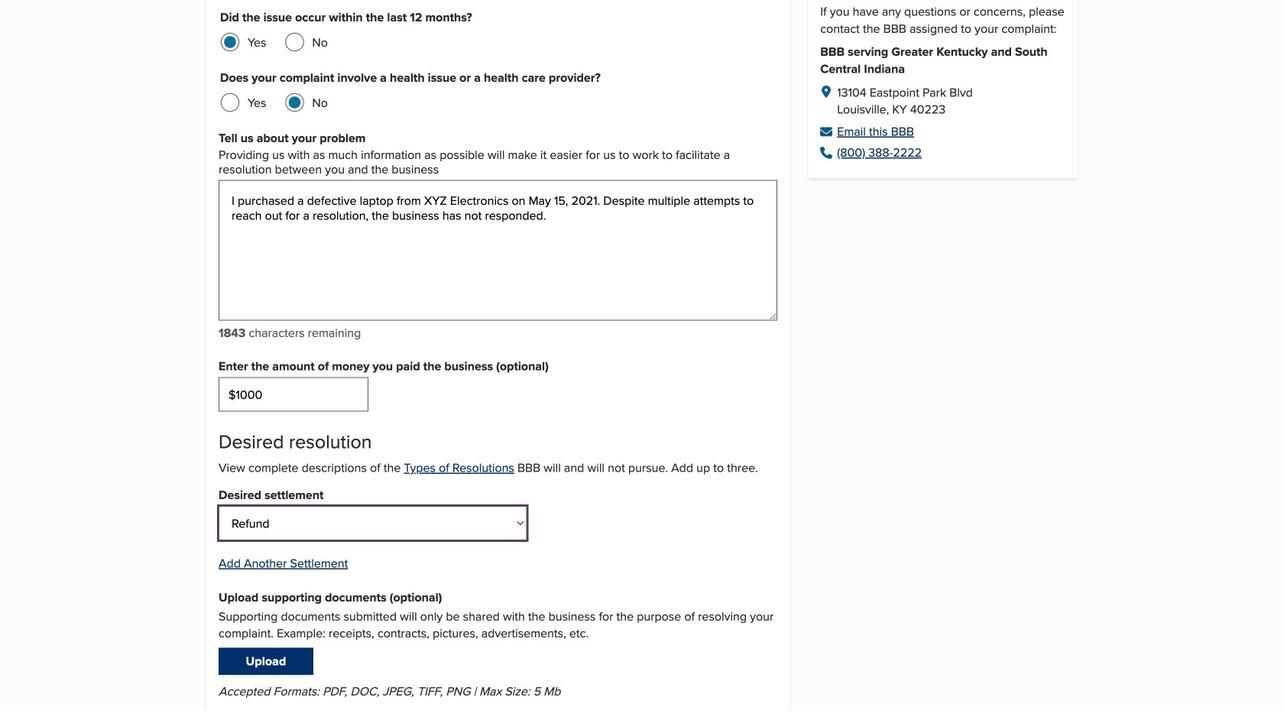 Task type: vqa. For each thing, say whether or not it's contained in the screenshot.
details such as these are useful:
 •	date of the transaction
 •	the amount of money you paid the business
 •	what the business committed to provide you
 •	what the nature of the dispute is
 •	whether or not the business has tried to resolve the problem
 •	account/order/tracking number
 •	if the issue involves advertising, when and where the ad was seen or heard text box
yes



Task type: locate. For each thing, give the bounding box(es) containing it.
None text field
[[219, 377, 368, 412]]



Task type: describe. For each thing, give the bounding box(es) containing it.
Details such as these are useful:
 •	Date of the transaction
 •	The amount of money you paid the business
 •	What the business committed to provide you
 •	What the nature of the dispute is
 •	Whether or not the business has tried to resolve the problem
 •	Account/order/tracking number
 •	If the issue involves advertising, when and where the ad was seen or heard text field
[[219, 180, 778, 321]]



